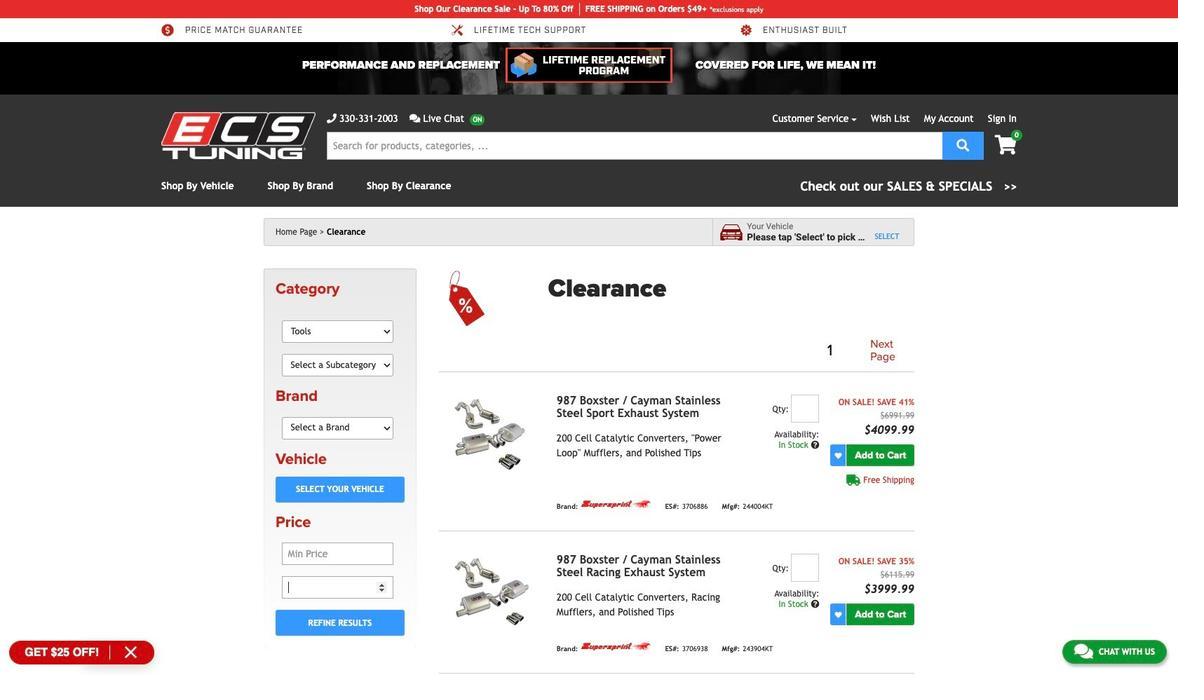 Task type: vqa. For each thing, say whether or not it's contained in the screenshot.
you
no



Task type: locate. For each thing, give the bounding box(es) containing it.
1 supersprint - corporate logo image from the top
[[581, 500, 651, 509]]

supersprint - corporate logo image for es#3706886 - 244004kt - 987 boxster / cayman stainless steel sport exhaust system - 200 cell catalytic converters, "power loop" mufflers, and polished tips - supersprint - porsche image
[[581, 500, 651, 509]]

supersprint - corporate logo image
[[581, 500, 651, 509], [581, 643, 651, 652]]

comments image
[[1075, 643, 1094, 660]]

Max Price number field
[[282, 577, 394, 599]]

supersprint - corporate logo image for es#3706938 - 243904kt - 987 boxster / cayman stainless steel racing exhaust system - 200 cell catalytic converters, racing mufflers, and polished tips - supersprint - porsche image
[[581, 643, 651, 652]]

Min Price number field
[[282, 543, 394, 566]]

1 vertical spatial supersprint - corporate logo image
[[581, 643, 651, 652]]

0 vertical spatial supersprint - corporate logo image
[[581, 500, 651, 509]]

None number field
[[792, 395, 820, 423], [792, 554, 820, 582], [792, 395, 820, 423], [792, 554, 820, 582]]

shopping cart image
[[995, 135, 1017, 155]]

Search text field
[[327, 132, 943, 160]]

comments image
[[409, 114, 421, 123]]

es#3706938 - 243904kt - 987 boxster / cayman stainless steel racing exhaust system - 200 cell catalytic converters, racing mufflers, and polished tips - supersprint - porsche image
[[439, 554, 546, 634]]

2 supersprint - corporate logo image from the top
[[581, 643, 651, 652]]



Task type: describe. For each thing, give the bounding box(es) containing it.
phone image
[[327, 114, 337, 123]]

question circle image
[[811, 601, 820, 609]]

ecs tuning image
[[161, 112, 316, 159]]

search image
[[957, 139, 970, 151]]

add to wish list image
[[835, 612, 842, 619]]

question circle image
[[811, 441, 820, 450]]

lifetime replacement program banner image
[[506, 48, 673, 83]]

es#3706886 - 244004kt - 987 boxster / cayman stainless steel sport exhaust system - 200 cell catalytic converters, "power loop" mufflers, and polished tips - supersprint - porsche image
[[439, 395, 546, 475]]

paginated product list navigation navigation
[[548, 336, 915, 366]]

add to wish list image
[[835, 452, 842, 459]]



